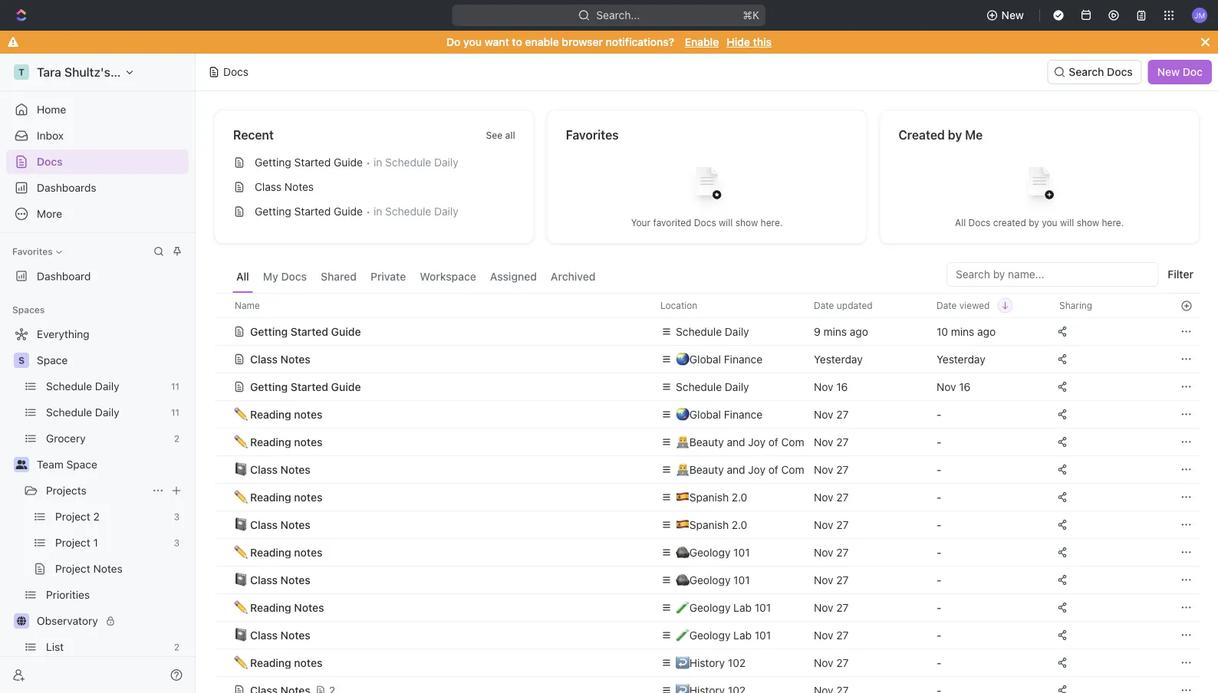 Task type: describe. For each thing, give the bounding box(es) containing it.
🧪 for class notes
[[676, 629, 687, 642]]

2 yesterday from the left
[[937, 353, 985, 365]]

class for 🌏 global finance
[[250, 353, 278, 365]]

8 - from the top
[[937, 601, 942, 614]]

reading notes
[[250, 601, 324, 614]]

2 - from the top
[[937, 436, 942, 448]]

search docs
[[1069, 66, 1133, 78]]

2 27 from the top
[[836, 436, 849, 448]]

1 here. from the left
[[761, 217, 783, 228]]

↩️
[[676, 657, 687, 669]]

finance for nov 27
[[724, 408, 763, 421]]

archived button
[[547, 262, 599, 293]]

13 row from the top
[[214, 621, 1200, 649]]

102
[[728, 657, 746, 669]]

1 horizontal spatial favorites
[[566, 128, 619, 142]]

ago for 9 mins ago
[[850, 325, 868, 338]]

class for 🧪  geology lab 101
[[250, 629, 278, 642]]

🇪🇸 spanish 2.0 for class notes
[[676, 519, 747, 531]]

4 geology from the top
[[689, 629, 731, 642]]

hide
[[727, 36, 750, 48]]

space link
[[37, 348, 186, 373]]

mins for 10
[[951, 325, 974, 338]]

search docs button
[[1047, 60, 1142, 84]]

to
[[512, 36, 522, 48]]

class notes button for 🇪🇸 spanish 2.0
[[233, 511, 642, 539]]

10
[[937, 325, 948, 338]]

all
[[505, 130, 515, 140]]

my
[[263, 270, 278, 283]]

3 row from the top
[[214, 345, 1200, 373]]

🪨 geology 101 for reading notes
[[676, 546, 750, 559]]

all for all docs created by you will show here.
[[955, 217, 966, 228]]

tab list containing all
[[232, 262, 599, 293]]

shared
[[321, 270, 357, 283]]

🇪🇸 spanish 2.0 for reading notes
[[676, 491, 747, 504]]

10 nov 27 from the top
[[814, 657, 849, 669]]

see
[[486, 130, 503, 140]]

6 row from the top
[[214, 428, 1200, 456]]

8 27 from the top
[[836, 601, 849, 614]]

archived
[[551, 270, 596, 283]]

1 16 from the left
[[836, 380, 848, 393]]

class for 🪨 geology 101
[[250, 574, 278, 586]]

viewed
[[959, 300, 990, 311]]

class notes for 🇪🇸 spanish 2.0
[[250, 519, 311, 531]]

observatory link
[[37, 609, 186, 634]]

7 - from the top
[[937, 574, 942, 586]]

jm button
[[1187, 3, 1212, 28]]

search...
[[596, 9, 640, 21]]

your favorited docs will show here.
[[631, 217, 783, 228]]

workspace button
[[416, 262, 480, 293]]

beauty for class notes
[[689, 463, 724, 476]]

projects link
[[46, 479, 146, 503]]

3 27 from the top
[[836, 463, 849, 476]]

class notes for 🧪  geology lab 101
[[250, 629, 311, 642]]

date for date viewed
[[937, 300, 957, 311]]

👨‍💻 for notes
[[676, 463, 687, 476]]

5 nov 27 from the top
[[814, 519, 849, 531]]

👨‍💻 beauty and joy of computing for class notes
[[676, 463, 836, 476]]

🇪🇸 for notes
[[676, 519, 687, 531]]

sidebar navigation
[[0, 54, 199, 693]]

spaces
[[12, 305, 45, 315]]

new for new
[[1001, 9, 1024, 21]]

1 • from the top
[[366, 157, 371, 168]]

new doc button
[[1148, 60, 1212, 84]]

class notes for 🪨 geology 101
[[250, 574, 311, 586]]

global for yesterday
[[689, 353, 721, 365]]

1 in from the top
[[374, 156, 382, 169]]

10 row from the top
[[214, 538, 1200, 566]]

4 row from the top
[[214, 373, 1200, 401]]

docs up the recent at the top of page
[[223, 66, 249, 78]]

home
[[37, 103, 66, 116]]

3 for 2
[[174, 512, 179, 522]]

of for notes
[[768, 436, 778, 448]]

8 row from the top
[[214, 483, 1200, 511]]

beauty for reading notes
[[689, 436, 724, 448]]

docs right search
[[1107, 66, 1133, 78]]

tara
[[37, 65, 61, 79]]

team
[[37, 458, 64, 471]]

8 nov 27 from the top
[[814, 601, 849, 614]]

reading notes for 🪨
[[250, 546, 322, 559]]

doc
[[1183, 66, 1203, 78]]

observatory
[[37, 615, 98, 627]]

grocery
[[46, 432, 86, 445]]

14 row from the top
[[214, 649, 1200, 677]]

lab for class notes
[[733, 629, 752, 642]]

5 - from the top
[[937, 519, 942, 531]]

project 1
[[55, 537, 98, 549]]

list link
[[46, 635, 168, 660]]

1 geology from the top
[[689, 546, 731, 559]]

reading notes button
[[233, 594, 642, 622]]

everything link
[[6, 322, 186, 347]]

more
[[37, 207, 62, 220]]

team space
[[37, 458, 97, 471]]

0 vertical spatial space
[[37, 354, 68, 367]]

getting started guide button for nov
[[233, 373, 642, 401]]

created by me
[[898, 128, 983, 142]]

history
[[689, 657, 725, 669]]

reading for ↩️ history 102
[[250, 657, 291, 669]]

2 • from the top
[[366, 206, 371, 217]]

projects
[[46, 484, 87, 497]]

2 will from the left
[[1060, 217, 1074, 228]]

class for 👨‍💻 beauty and joy of computing
[[250, 463, 278, 476]]

date updated
[[814, 300, 873, 311]]

filter button
[[1162, 262, 1200, 287]]

shultz's
[[64, 65, 110, 79]]

favorited
[[653, 217, 691, 228]]

project for project 2
[[55, 510, 90, 523]]

enable
[[685, 36, 719, 48]]

reading notes for 🌏
[[250, 408, 322, 421]]

2 geology from the top
[[689, 574, 731, 586]]

🪨 for notes
[[676, 574, 687, 586]]

and for reading notes
[[727, 436, 745, 448]]

reading notes button for 👨‍💻 beauty and joy of computing
[[233, 428, 642, 456]]

see all button
[[480, 126, 521, 144]]

🇪🇸 for notes
[[676, 491, 687, 504]]

notes inside button
[[294, 601, 324, 614]]

notes for ↩️ history 102
[[294, 657, 322, 669]]

9
[[814, 325, 821, 338]]

want
[[485, 36, 509, 48]]

assigned
[[490, 270, 537, 283]]

docs right my in the top of the page
[[281, 270, 307, 283]]

dashboards link
[[6, 176, 189, 200]]

2 row from the top
[[214, 318, 1200, 346]]

project for project 1
[[55, 537, 90, 549]]

2 11 from the top
[[171, 407, 179, 418]]

all button
[[232, 262, 253, 293]]

more button
[[6, 202, 189, 226]]

notes for 🇪🇸 spanish 2.0
[[294, 491, 322, 504]]

1 nov 16 from the left
[[814, 380, 848, 393]]

user group image
[[16, 460, 27, 469]]

name
[[235, 300, 260, 311]]

15 row from the top
[[214, 675, 1200, 693]]

🪨 geology 101 for class notes
[[676, 574, 750, 586]]

4 nov 27 from the top
[[814, 491, 849, 504]]

team space link
[[37, 453, 186, 477]]

reading for 🪨 geology 101
[[250, 546, 291, 559]]

mins for 9
[[823, 325, 847, 338]]

shared button
[[317, 262, 361, 293]]

do you want to enable browser notifications? enable hide this
[[446, 36, 772, 48]]

project 2
[[55, 510, 100, 523]]

class notes button for 🧪  geology lab 101
[[233, 622, 642, 649]]

reading notes for ↩️
[[250, 657, 322, 669]]

filter
[[1168, 268, 1194, 281]]

3 geology from the top
[[689, 601, 731, 614]]

project for project notes
[[55, 563, 90, 575]]

4 27 from the top
[[836, 491, 849, 504]]

see all
[[486, 130, 515, 140]]

6 nov 27 from the top
[[814, 546, 849, 559]]

grocery link
[[46, 426, 168, 451]]

date viewed button
[[927, 294, 1013, 318]]

project notes link
[[55, 557, 186, 581]]

created
[[993, 217, 1026, 228]]

2 inside project 2 link
[[93, 510, 100, 523]]

1 horizontal spatial you
[[1042, 217, 1057, 228]]

2 nov 16 from the left
[[937, 380, 971, 393]]

10 mins ago
[[937, 325, 996, 338]]

2 in from the top
[[374, 205, 382, 218]]

jm
[[1194, 11, 1205, 19]]

space, , element
[[14, 353, 29, 368]]

s
[[18, 355, 25, 366]]

1 11 from the top
[[171, 381, 179, 392]]

reading notes button for 🪨 geology 101
[[233, 539, 642, 566]]

my docs
[[263, 270, 307, 283]]

2 show from the left
[[1077, 217, 1099, 228]]

3 for 1
[[174, 538, 179, 548]]

new button
[[980, 3, 1033, 28]]

getting started guide for nov
[[250, 380, 361, 393]]

2 getting started guide • in schedule daily from the top
[[255, 205, 459, 218]]

1 - from the top
[[937, 408, 942, 421]]

workspace inside button
[[420, 270, 476, 283]]

7 27 from the top
[[836, 574, 849, 586]]

my docs button
[[259, 262, 311, 293]]

class notes button for 🪨 geology 101
[[233, 566, 642, 594]]

favorites button
[[6, 242, 68, 261]]

2 16 from the left
[[959, 380, 971, 393]]

new doc
[[1157, 66, 1203, 78]]

2 for grocery
[[174, 433, 179, 444]]

⌘k
[[743, 9, 760, 21]]

5 row from the top
[[214, 400, 1200, 428]]

9 mins ago
[[814, 325, 868, 338]]

reading for 🇪🇸 spanish 2.0
[[250, 491, 291, 504]]

dashboards
[[37, 181, 96, 194]]

getting started guide button for 9
[[233, 318, 642, 346]]

6 27 from the top
[[836, 546, 849, 559]]

inbox
[[37, 129, 64, 142]]

6 - from the top
[[937, 546, 942, 559]]

assigned button
[[486, 262, 541, 293]]

notifications?
[[606, 36, 674, 48]]

reading notes button for 🌏 global finance
[[233, 401, 642, 428]]



Task type: vqa. For each thing, say whether or not it's contained in the screenshot.


Task type: locate. For each thing, give the bounding box(es) containing it.
workspace right "shultz's"
[[114, 65, 177, 79]]

Search by name... text field
[[956, 263, 1149, 286]]

1 nov 27 from the top
[[814, 408, 849, 421]]

no created by me docs image
[[1009, 155, 1070, 217]]

0 horizontal spatial all
[[236, 270, 249, 283]]

1 vertical spatial 2.0
[[732, 519, 747, 531]]

nov 16 down 10
[[937, 380, 971, 393]]

new inside new button
[[1001, 9, 1024, 21]]

0 horizontal spatial will
[[719, 217, 733, 228]]

1 horizontal spatial ago
[[977, 325, 996, 338]]

0 vertical spatial finance
[[724, 353, 763, 365]]

1 vertical spatial 👨‍💻 beauty and joy of computing
[[676, 463, 836, 476]]

🧪
[[676, 601, 687, 614], [676, 629, 687, 642]]

in down class notes link
[[374, 205, 382, 218]]

joy for notes
[[748, 436, 765, 448]]

1 vertical spatial 🌏
[[676, 408, 687, 421]]

sharing
[[1059, 300, 1092, 311]]

1 🧪 from the top
[[676, 601, 687, 614]]

mins
[[823, 325, 847, 338], [951, 325, 974, 338]]

space down everything
[[37, 354, 68, 367]]

3 project from the top
[[55, 563, 90, 575]]

class for 🇪🇸 spanish 2.0
[[250, 519, 278, 531]]

2 for list
[[174, 642, 179, 653]]

favorites inside favorites button
[[12, 246, 53, 257]]

1 🪨 geology 101 from the top
[[676, 546, 750, 559]]

getting started guide • in schedule daily up class notes link
[[255, 156, 459, 169]]

1 vertical spatial spanish
[[689, 519, 729, 531]]

0 vertical spatial computing
[[781, 436, 836, 448]]

finance for yesterday
[[724, 353, 763, 365]]

1 vertical spatial space
[[66, 458, 97, 471]]

tab list
[[232, 262, 599, 293]]

date up 10
[[937, 300, 957, 311]]

9 nov 27 from the top
[[814, 629, 849, 642]]

2 of from the top
[[768, 463, 778, 476]]

0 vertical spatial 🪨
[[676, 546, 687, 559]]

1 vertical spatial 🧪
[[676, 629, 687, 642]]

9 row from the top
[[214, 511, 1200, 539]]

home link
[[6, 97, 189, 122]]

will down no created by me docs image on the top right of page
[[1060, 217, 1074, 228]]

1 and from the top
[[727, 436, 745, 448]]

reading notes for 👨‍💻
[[250, 436, 322, 448]]

0 horizontal spatial yesterday
[[814, 353, 863, 365]]

11 row from the top
[[214, 566, 1200, 594]]

1 vertical spatial 3
[[174, 538, 179, 548]]

1 vertical spatial finance
[[724, 408, 763, 421]]

9 27 from the top
[[836, 629, 849, 642]]

2 vertical spatial 2
[[174, 642, 179, 653]]

2 mins from the left
[[951, 325, 974, 338]]

3 reading notes from the top
[[250, 491, 322, 504]]

1 horizontal spatial will
[[1060, 217, 1074, 228]]

3 class notes button from the top
[[233, 511, 642, 539]]

1 3 from the top
[[174, 512, 179, 522]]

2 vertical spatial project
[[55, 563, 90, 575]]

daily
[[434, 156, 459, 169], [434, 205, 459, 218], [725, 325, 749, 338], [95, 380, 119, 393], [725, 380, 749, 393], [95, 406, 119, 419]]

yesterday down 9 mins ago at the right top of page
[[814, 353, 863, 365]]

reading for 🌏 global finance
[[250, 408, 291, 421]]

1 lab from the top
[[733, 601, 752, 614]]

geology
[[689, 546, 731, 559], [689, 574, 731, 586], [689, 601, 731, 614], [689, 629, 731, 642]]

lab for reading notes
[[733, 601, 752, 614]]

🌏 for nov 27
[[676, 408, 687, 421]]

0 horizontal spatial nov 16
[[814, 380, 848, 393]]

0 vertical spatial getting started guide
[[250, 325, 361, 338]]

1 vertical spatial all
[[236, 270, 249, 283]]

1 horizontal spatial new
[[1157, 66, 1180, 78]]

1 vertical spatial by
[[1029, 217, 1039, 228]]

project
[[55, 510, 90, 523], [55, 537, 90, 549], [55, 563, 90, 575]]

1 vertical spatial favorites
[[12, 246, 53, 257]]

project up project 1
[[55, 510, 90, 523]]

0 vertical spatial 👨‍💻
[[676, 436, 687, 448]]

class
[[255, 181, 282, 193], [250, 353, 278, 365], [250, 463, 278, 476], [250, 519, 278, 531], [250, 574, 278, 586], [250, 629, 278, 642]]

workspace right private
[[420, 270, 476, 283]]

16 down 9 mins ago at the right top of page
[[836, 380, 848, 393]]

1 vertical spatial and
[[727, 463, 745, 476]]

7 row from the top
[[214, 456, 1200, 484]]

0 vertical spatial beauty
[[689, 436, 724, 448]]

10 - from the top
[[937, 657, 942, 669]]

2 reading from the top
[[250, 436, 291, 448]]

1 horizontal spatial yesterday
[[937, 353, 985, 365]]

4 - from the top
[[937, 491, 942, 504]]

5 reading notes button from the top
[[233, 649, 642, 677]]

everything
[[37, 328, 89, 341]]

2 schedule daily link from the top
[[46, 400, 165, 425]]

0 vertical spatial 🪨 geology 101
[[676, 546, 750, 559]]

16 down 10 mins ago
[[959, 380, 971, 393]]

joy
[[748, 436, 765, 448], [748, 463, 765, 476]]

1 vertical spatial computing
[[781, 463, 836, 476]]

location
[[660, 300, 698, 311]]

2.0 for reading notes
[[732, 491, 747, 504]]

4 reading notes button from the top
[[233, 539, 642, 566]]

all
[[955, 217, 966, 228], [236, 270, 249, 283]]

class notes for 👨‍💻 beauty and joy of computing
[[250, 463, 311, 476]]

computing for notes
[[781, 436, 836, 448]]

1 row from the top
[[214, 293, 1200, 318]]

1 finance from the top
[[724, 353, 763, 365]]

2 date from the left
[[937, 300, 957, 311]]

project 2 link
[[55, 505, 168, 529]]

2 🪨 from the top
[[676, 574, 687, 586]]

1 yesterday from the left
[[814, 353, 863, 365]]

2 right list link
[[174, 642, 179, 653]]

0 vertical spatial getting started guide • in schedule daily
[[255, 156, 459, 169]]

1 getting started guide button from the top
[[233, 318, 642, 346]]

🌏 global finance for nov 27
[[676, 408, 763, 421]]

0 vertical spatial getting started guide button
[[233, 318, 642, 346]]

computing for notes
[[781, 463, 836, 476]]

1 vertical spatial project
[[55, 537, 90, 549]]

2 🇪🇸 from the top
[[676, 519, 687, 531]]

new for new doc
[[1157, 66, 1180, 78]]

1 joy from the top
[[748, 436, 765, 448]]

row
[[214, 293, 1200, 318], [214, 318, 1200, 346], [214, 345, 1200, 373], [214, 373, 1200, 401], [214, 400, 1200, 428], [214, 428, 1200, 456], [214, 456, 1200, 484], [214, 483, 1200, 511], [214, 511, 1200, 539], [214, 538, 1200, 566], [214, 566, 1200, 594], [214, 594, 1200, 622], [214, 621, 1200, 649], [214, 649, 1200, 677], [214, 675, 1200, 693]]

5 class notes button from the top
[[233, 622, 642, 649]]

0 vertical spatial spanish
[[689, 491, 729, 504]]

0 vertical spatial 11
[[171, 381, 179, 392]]

nov 27
[[814, 408, 849, 421], [814, 436, 849, 448], [814, 463, 849, 476], [814, 491, 849, 504], [814, 519, 849, 531], [814, 546, 849, 559], [814, 574, 849, 586], [814, 601, 849, 614], [814, 629, 849, 642], [814, 657, 849, 669]]

1 vertical spatial workspace
[[420, 270, 476, 283]]

all docs created by you will show here.
[[955, 217, 1124, 228]]

3 up project notes link
[[174, 538, 179, 548]]

1 vertical spatial new
[[1157, 66, 1180, 78]]

ago
[[850, 325, 868, 338], [977, 325, 996, 338]]

2 here. from the left
[[1102, 217, 1124, 228]]

tree
[[6, 322, 189, 693]]

space up the projects link
[[66, 458, 97, 471]]

3 - from the top
[[937, 463, 942, 476]]

0 vertical spatial of
[[768, 436, 778, 448]]

1 schedule daily link from the top
[[46, 374, 165, 399]]

joy for notes
[[748, 463, 765, 476]]

1 horizontal spatial nov 16
[[937, 380, 971, 393]]

0 vertical spatial 🌏 global finance
[[676, 353, 763, 365]]

getting started guide button
[[233, 318, 642, 346], [233, 373, 642, 401]]

all left my in the top of the page
[[236, 270, 249, 283]]

-
[[937, 408, 942, 421], [937, 436, 942, 448], [937, 463, 942, 476], [937, 491, 942, 504], [937, 519, 942, 531], [937, 546, 942, 559], [937, 574, 942, 586], [937, 601, 942, 614], [937, 629, 942, 642], [937, 657, 942, 669]]

2 🌏 global finance from the top
[[676, 408, 763, 421]]

class notes for 🌏 global finance
[[250, 353, 311, 365]]

reading notes button for 🇪🇸 spanish 2.0
[[233, 484, 642, 511]]

schedule daily
[[676, 325, 749, 338], [46, 380, 119, 393], [676, 380, 749, 393], [46, 406, 119, 419]]

2 reading notes from the top
[[250, 436, 322, 448]]

do
[[446, 36, 461, 48]]

1 vertical spatial you
[[1042, 217, 1057, 228]]

2 3 from the top
[[174, 538, 179, 548]]

reading for 🧪  geology lab 101
[[250, 601, 291, 614]]

dashboard link
[[6, 264, 189, 288]]

browser
[[562, 36, 603, 48]]

this
[[753, 36, 772, 48]]

nov 16 down 9 mins ago at the right top of page
[[814, 380, 848, 393]]

reading for 👨‍💻 beauty and joy of computing
[[250, 436, 291, 448]]

and
[[727, 436, 745, 448], [727, 463, 745, 476]]

filter button
[[1162, 262, 1200, 287]]

1 vertical spatial schedule daily link
[[46, 400, 165, 425]]

1 🇪🇸 spanish 2.0 from the top
[[676, 491, 747, 504]]

🇪🇸 spanish 2.0
[[676, 491, 747, 504], [676, 519, 747, 531]]

• up class notes link
[[366, 157, 371, 168]]

your
[[631, 217, 651, 228]]

class notes link
[[227, 175, 521, 199]]

1 vertical spatial beauty
[[689, 463, 724, 476]]

globe image
[[17, 617, 26, 626]]

show down no favorited docs image
[[735, 217, 758, 228]]

1 vertical spatial 2
[[93, 510, 100, 523]]

1 vertical spatial of
[[768, 463, 778, 476]]

1 date from the left
[[814, 300, 834, 311]]

9 - from the top
[[937, 629, 942, 642]]

private
[[371, 270, 406, 283]]

👨‍💻
[[676, 436, 687, 448], [676, 463, 687, 476]]

1 vertical spatial 🇪🇸
[[676, 519, 687, 531]]

getting started guide • in schedule daily down class notes link
[[255, 205, 459, 218]]

1 reading notes button from the top
[[233, 401, 642, 428]]

class notes button
[[233, 346, 642, 373], [233, 456, 642, 484], [233, 511, 642, 539], [233, 566, 642, 594], [233, 622, 642, 649]]

0 vertical spatial project
[[55, 510, 90, 523]]

0 vertical spatial 3
[[174, 512, 179, 522]]

class notes button for 👨‍💻 beauty and joy of computing
[[233, 456, 642, 484]]

1 vertical spatial lab
[[733, 629, 752, 642]]

1 vertical spatial in
[[374, 205, 382, 218]]

1 vertical spatial global
[[689, 408, 721, 421]]

yesterday down 10 mins ago
[[937, 353, 985, 365]]

private button
[[367, 262, 410, 293]]

5 27 from the top
[[836, 519, 849, 531]]

docs left created
[[968, 217, 991, 228]]

tree inside sidebar navigation
[[6, 322, 189, 693]]

• down class notes link
[[366, 206, 371, 217]]

reading notes button for ↩️ history 102
[[233, 649, 642, 677]]

👨‍💻 beauty and joy of computing for reading notes
[[676, 436, 836, 448]]

project notes
[[55, 563, 123, 575]]

1 show from the left
[[735, 217, 758, 228]]

3 nov 27 from the top
[[814, 463, 849, 476]]

0 horizontal spatial by
[[948, 128, 962, 142]]

0 vertical spatial you
[[463, 36, 482, 48]]

and for class notes
[[727, 463, 745, 476]]

1 vertical spatial 🇪🇸 spanish 2.0
[[676, 519, 747, 531]]

2 finance from the top
[[724, 408, 763, 421]]

0 vertical spatial joy
[[748, 436, 765, 448]]

spanish
[[689, 491, 729, 504], [689, 519, 729, 531]]

ago down viewed on the right
[[977, 325, 996, 338]]

1 horizontal spatial workspace
[[420, 270, 476, 283]]

0 horizontal spatial ago
[[850, 325, 868, 338]]

1 spanish from the top
[[689, 491, 729, 504]]

spanish for reading notes
[[689, 491, 729, 504]]

will down no favorited docs image
[[719, 217, 733, 228]]

table
[[214, 293, 1200, 693]]

0 vertical spatial new
[[1001, 9, 1024, 21]]

1 horizontal spatial show
[[1077, 217, 1099, 228]]

in
[[374, 156, 382, 169], [374, 205, 382, 218]]

1 🌏 global finance from the top
[[676, 353, 763, 365]]

all left created
[[955, 217, 966, 228]]

1 global from the top
[[689, 353, 721, 365]]

0 horizontal spatial here.
[[761, 217, 783, 228]]

notes inside sidebar navigation
[[93, 563, 123, 575]]

tara shultz's workspace, , element
[[14, 64, 29, 80]]

0 vertical spatial global
[[689, 353, 721, 365]]

project left 1
[[55, 537, 90, 549]]

0 horizontal spatial workspace
[[114, 65, 177, 79]]

0 horizontal spatial favorites
[[12, 246, 53, 257]]

you
[[463, 36, 482, 48], [1042, 217, 1057, 228]]

date viewed
[[937, 300, 990, 311]]

workspace
[[114, 65, 177, 79], [420, 270, 476, 283]]

👨‍💻 for notes
[[676, 436, 687, 448]]

1 🪨 from the top
[[676, 546, 687, 559]]

docs right 'favorited'
[[694, 217, 716, 228]]

0 horizontal spatial mins
[[823, 325, 847, 338]]

new
[[1001, 9, 1024, 21], [1157, 66, 1180, 78]]

recent
[[233, 128, 274, 142]]

docs inside sidebar navigation
[[37, 155, 63, 168]]

priorities
[[46, 589, 90, 601]]

class notes
[[255, 181, 314, 193], [250, 353, 311, 365], [250, 463, 311, 476], [250, 519, 311, 531], [250, 574, 311, 586], [250, 629, 311, 642]]

row containing name
[[214, 293, 1200, 318]]

mins right 10
[[951, 325, 974, 338]]

↩️ history 102
[[676, 657, 746, 669]]

🧪  geology lab 101 for class notes
[[676, 629, 771, 642]]

1 vertical spatial getting started guide button
[[233, 373, 642, 401]]

all for all
[[236, 270, 249, 283]]

date
[[814, 300, 834, 311], [937, 300, 957, 311]]

1 27 from the top
[[836, 408, 849, 421]]

docs link
[[6, 150, 189, 174]]

notes for 👨‍💻 beauty and joy of computing
[[294, 436, 322, 448]]

🌏
[[676, 353, 687, 365], [676, 408, 687, 421]]

0 vertical spatial all
[[955, 217, 966, 228]]

12 row from the top
[[214, 594, 1200, 622]]

0 horizontal spatial 16
[[836, 380, 848, 393]]

10 27 from the top
[[836, 657, 849, 669]]

global for nov 27
[[689, 408, 721, 421]]

0 vertical spatial 🇪🇸 spanish 2.0
[[676, 491, 747, 504]]

no favorited docs image
[[676, 155, 738, 217]]

1 horizontal spatial 16
[[959, 380, 971, 393]]

project 1 link
[[55, 531, 168, 555]]

0 vertical spatial favorites
[[566, 128, 619, 142]]

0 vertical spatial •
[[366, 157, 371, 168]]

0 horizontal spatial new
[[1001, 9, 1024, 21]]

0 vertical spatial in
[[374, 156, 382, 169]]

date for date updated
[[814, 300, 834, 311]]

space
[[37, 354, 68, 367], [66, 458, 97, 471]]

2 ago from the left
[[977, 325, 996, 338]]

0 vertical spatial 🇪🇸
[[676, 491, 687, 504]]

3
[[174, 512, 179, 522], [174, 538, 179, 548]]

4 class notes button from the top
[[233, 566, 642, 594]]

1 reading notes from the top
[[250, 408, 322, 421]]

reading notes for 🇪🇸
[[250, 491, 322, 504]]

0 horizontal spatial date
[[814, 300, 834, 311]]

2 joy from the top
[[748, 463, 765, 476]]

in up class notes link
[[374, 156, 382, 169]]

0 vertical spatial 👨‍💻 beauty and joy of computing
[[676, 436, 836, 448]]

ago down updated
[[850, 325, 868, 338]]

workspace inside sidebar navigation
[[114, 65, 177, 79]]

0 vertical spatial schedule daily link
[[46, 374, 165, 399]]

2 nov 27 from the top
[[814, 436, 849, 448]]

🌏 global finance for yesterday
[[676, 353, 763, 365]]

0 vertical spatial lab
[[733, 601, 752, 614]]

0 vertical spatial 2.0
[[732, 491, 747, 504]]

new inside the new doc button
[[1157, 66, 1180, 78]]

1 vertical spatial getting started guide
[[250, 380, 361, 393]]

getting started guide • in schedule daily
[[255, 156, 459, 169], [255, 205, 459, 218]]

yesterday
[[814, 353, 863, 365], [937, 353, 985, 365]]

2 computing from the top
[[781, 463, 836, 476]]

spanish for class notes
[[689, 519, 729, 531]]

1 vertical spatial 🪨
[[676, 574, 687, 586]]

3 reading from the top
[[250, 491, 291, 504]]

1 vertical spatial 11
[[171, 407, 179, 418]]

you down no created by me docs image on the top right of page
[[1042, 217, 1057, 228]]

🌏 for yesterday
[[676, 353, 687, 365]]

ago for 10 mins ago
[[977, 325, 996, 338]]

🪨 for notes
[[676, 546, 687, 559]]

2 class notes button from the top
[[233, 456, 642, 484]]

7 nov 27 from the top
[[814, 574, 849, 586]]

all inside button
[[236, 270, 249, 283]]

3 reading notes button from the top
[[233, 484, 642, 511]]

reading notes button
[[233, 401, 642, 428], [233, 428, 642, 456], [233, 484, 642, 511], [233, 539, 642, 566], [233, 649, 642, 677]]

🪨 geology 101
[[676, 546, 750, 559], [676, 574, 750, 586]]

2 🌏 from the top
[[676, 408, 687, 421]]

🧪 for reading notes
[[676, 601, 687, 614]]

5 reading from the top
[[250, 601, 291, 614]]

🧪  geology lab 101 for reading notes
[[676, 601, 771, 614]]

2 getting started guide button from the top
[[233, 373, 642, 401]]

show up search by name... text field
[[1077, 217, 1099, 228]]

1 🧪  geology lab 101 from the top
[[676, 601, 771, 614]]

2.0 for class notes
[[732, 519, 747, 531]]

2 down the projects link
[[93, 510, 100, 523]]

dashboard
[[37, 270, 91, 283]]

5 reading notes from the top
[[250, 657, 322, 669]]

1 horizontal spatial here.
[[1102, 217, 1124, 228]]

docs down inbox
[[37, 155, 63, 168]]

0 vertical spatial workspace
[[114, 65, 177, 79]]

created
[[898, 128, 945, 142]]

1 mins from the left
[[823, 325, 847, 338]]

getting started guide for 9
[[250, 325, 361, 338]]

of for notes
[[768, 463, 778, 476]]

row containing reading notes
[[214, 594, 1200, 622]]

1 horizontal spatial by
[[1029, 217, 1039, 228]]

1 horizontal spatial all
[[955, 217, 966, 228]]

5 notes from the top
[[294, 657, 322, 669]]

1 horizontal spatial mins
[[951, 325, 974, 338]]

3 right project 2 link
[[174, 512, 179, 522]]

1 🇪🇸 from the top
[[676, 491, 687, 504]]

0 vertical spatial 🧪
[[676, 601, 687, 614]]

nov
[[814, 380, 833, 393], [937, 380, 956, 393], [814, 408, 833, 421], [814, 436, 833, 448], [814, 463, 833, 476], [814, 491, 833, 504], [814, 519, 833, 531], [814, 546, 833, 559], [814, 574, 833, 586], [814, 601, 833, 614], [814, 629, 833, 642], [814, 657, 833, 669]]

2 🪨 geology 101 from the top
[[676, 574, 750, 586]]

0 horizontal spatial show
[[735, 217, 758, 228]]

notes for 🪨 geology 101
[[294, 546, 322, 559]]

1 will from the left
[[719, 217, 733, 228]]

notes for 🌏 global finance
[[294, 408, 322, 421]]

🌏 global finance
[[676, 353, 763, 365], [676, 408, 763, 421]]

project down project 1
[[55, 563, 90, 575]]

by right created
[[1029, 217, 1039, 228]]

reading
[[250, 408, 291, 421], [250, 436, 291, 448], [250, 491, 291, 504], [250, 546, 291, 559], [250, 601, 291, 614], [250, 657, 291, 669]]

schedule daily link down space link
[[46, 374, 165, 399]]

table containing getting started guide
[[214, 293, 1200, 693]]

mins right the '9' in the top right of the page
[[823, 325, 847, 338]]

you right do
[[463, 36, 482, 48]]

1 reading from the top
[[250, 408, 291, 421]]

lab
[[733, 601, 752, 614], [733, 629, 752, 642]]

0 vertical spatial 🌏
[[676, 353, 687, 365]]

schedule daily link up grocery link
[[46, 400, 165, 425]]

0 vertical spatial by
[[948, 128, 962, 142]]

class notes button for 🌏 global finance
[[233, 346, 642, 373]]

search
[[1069, 66, 1104, 78]]

date up the '9' in the top right of the page
[[814, 300, 834, 311]]

2 global from the top
[[689, 408, 721, 421]]

2 right grocery link
[[174, 433, 179, 444]]

1 vertical spatial 🧪  geology lab 101
[[676, 629, 771, 642]]

inbox link
[[6, 123, 189, 148]]

getting
[[255, 156, 291, 169], [255, 205, 291, 218], [250, 325, 288, 338], [250, 380, 288, 393]]

list
[[46, 641, 64, 654]]

tree containing everything
[[6, 322, 189, 693]]

1 vertical spatial joy
[[748, 463, 765, 476]]

by left the me
[[948, 128, 962, 142]]

1 vertical spatial 👨‍💻
[[676, 463, 687, 476]]

1 vertical spatial •
[[366, 206, 371, 217]]

me
[[965, 128, 983, 142]]

0 vertical spatial and
[[727, 436, 745, 448]]

1 👨‍💻 from the top
[[676, 436, 687, 448]]

0 horizontal spatial you
[[463, 36, 482, 48]]

1 getting started guide • in schedule daily from the top
[[255, 156, 459, 169]]

2 beauty from the top
[[689, 463, 724, 476]]

priorities link
[[46, 583, 186, 608]]

here.
[[761, 217, 783, 228], [1102, 217, 1124, 228]]

2.0
[[732, 491, 747, 504], [732, 519, 747, 531]]



